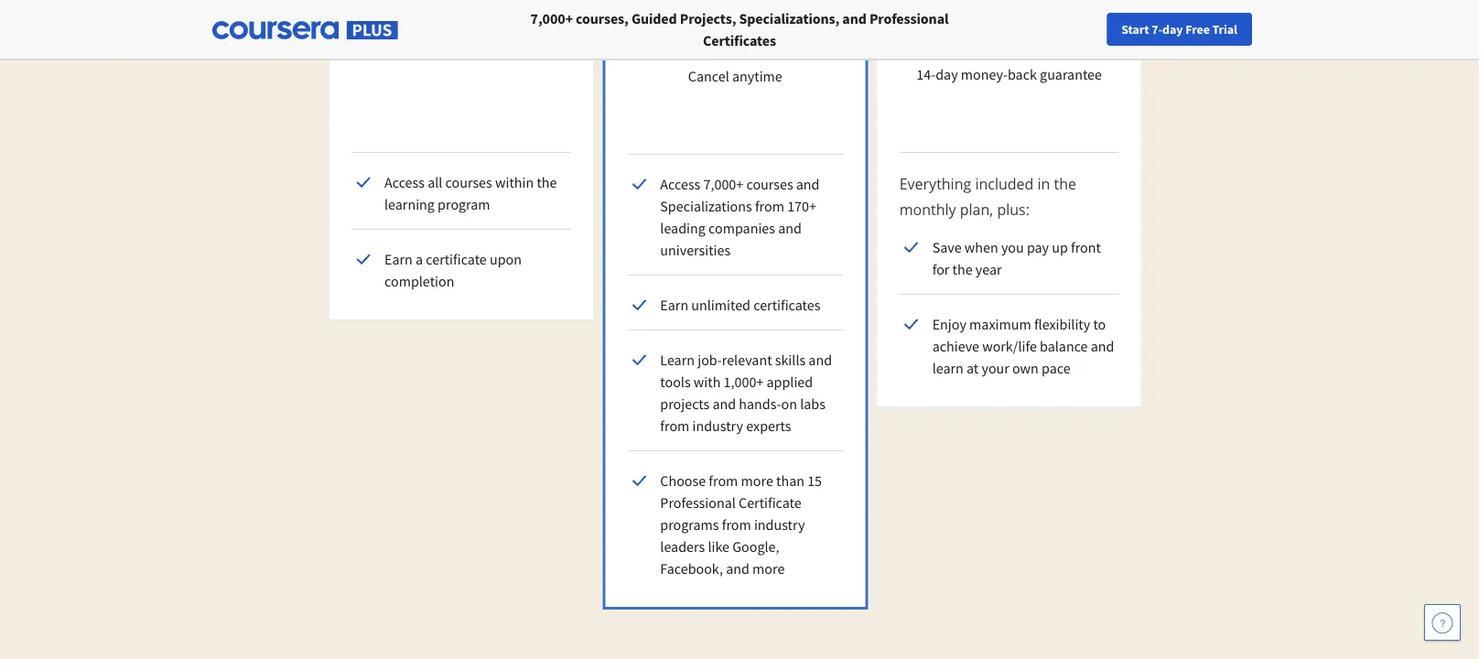 Task type: vqa. For each thing, say whether or not it's contained in the screenshot.
ON
yes



Task type: locate. For each thing, give the bounding box(es) containing it.
to
[[482, 37, 494, 54], [1094, 315, 1106, 333]]

0 vertical spatial your
[[1115, 21, 1140, 38]]

0 horizontal spatial industry
[[693, 417, 743, 435]]

1 horizontal spatial start
[[1122, 21, 1150, 38]]

0 horizontal spatial access
[[385, 173, 425, 191]]

0 horizontal spatial to
[[482, 37, 494, 54]]

more up certificate
[[741, 472, 774, 490]]

2 horizontal spatial day
[[1163, 21, 1183, 38]]

choose from more than 15 professional certificate programs from industry leaders like google, facebook, and more
[[660, 472, 822, 578]]

applied
[[767, 373, 813, 391]]

0 vertical spatial earn
[[385, 250, 413, 268]]

year
[[976, 260, 1002, 278]]

0 horizontal spatial your
[[982, 359, 1010, 377]]

1 vertical spatial your
[[982, 359, 1010, 377]]

your right the find
[[1115, 21, 1140, 38]]

and
[[843, 9, 867, 27], [796, 175, 820, 193], [778, 219, 802, 237], [1091, 337, 1115, 355], [809, 351, 832, 369], [713, 395, 736, 413], [726, 559, 750, 578]]

professional up programs
[[660, 493, 736, 512]]

and inside choose from more than 15 professional certificate programs from industry leaders like google, facebook, and more
[[726, 559, 750, 578]]

2 horizontal spatial the
[[1054, 174, 1077, 194]]

courses inside access all courses within the learning program
[[446, 173, 492, 191]]

pace
[[1042, 359, 1071, 377]]

courses up program
[[446, 173, 492, 191]]

from inside learn job-relevant skills and tools with 1,000+ applied projects and hands-on labs from industry experts
[[660, 417, 690, 435]]

start 7-day free trial button
[[621, 3, 850, 47]]

day
[[720, 17, 741, 33], [1163, 21, 1183, 38], [936, 65, 958, 84]]

courses,
[[576, 9, 629, 27]]

14-day money-back guarantee
[[917, 65, 1102, 84]]

start right the find
[[1122, 21, 1150, 38]]

from down projects at left
[[660, 417, 690, 435]]

the right the for
[[953, 260, 973, 278]]

an
[[411, 15, 425, 32]]

0 horizontal spatial 7,000+
[[531, 9, 573, 27]]

more
[[741, 472, 774, 490], [753, 559, 785, 578]]

and down 170+
[[778, 219, 802, 237]]

job-
[[698, 351, 722, 369]]

1 horizontal spatial 7-
[[1152, 21, 1163, 38]]

from inside access 7,000+ courses and specializations from 170+ leading companies and universities
[[755, 197, 785, 215]]

work/life
[[983, 337, 1037, 355]]

program
[[438, 195, 490, 213]]

1 horizontal spatial to
[[1094, 315, 1106, 333]]

0 horizontal spatial start
[[679, 17, 707, 33]]

and inside 7,000+ courses, guided projects, specializations, and professional certificates
[[843, 9, 867, 27]]

earn left unlimited
[[660, 296, 689, 314]]

experts
[[746, 417, 792, 435]]

professional inside 7,000+ courses, guided projects, specializations, and professional certificates
[[870, 9, 949, 27]]

7- for free
[[710, 17, 720, 33]]

0 horizontal spatial 7-
[[710, 17, 720, 33]]

courses for 170+
[[747, 175, 793, 193]]

and down google,
[[726, 559, 750, 578]]

the
[[537, 173, 557, 191], [1054, 174, 1077, 194], [953, 260, 973, 278]]

front
[[1071, 238, 1101, 256]]

industry inside learn job-relevant skills and tools with 1,000+ applied projects and hands-on labs from industry experts
[[693, 417, 743, 435]]

170+
[[788, 197, 817, 215]]

1 vertical spatial 7,000+
[[704, 175, 744, 193]]

1 horizontal spatial courses
[[747, 175, 793, 193]]

None search field
[[252, 11, 691, 48]]

flexibility
[[1035, 315, 1091, 333]]

the right 'within'
[[537, 173, 557, 191]]

achieve
[[933, 337, 980, 355]]

when
[[965, 238, 999, 256]]

0 vertical spatial to
[[482, 37, 494, 54]]

1 horizontal spatial earn
[[660, 296, 689, 314]]

0 vertical spatial industry
[[693, 417, 743, 435]]

unlimited
[[692, 296, 751, 314]]

start for start 7-day free trial
[[679, 17, 707, 33]]

14-
[[917, 65, 936, 84]]

courses for program
[[446, 173, 492, 191]]

1 horizontal spatial access
[[660, 175, 701, 193]]

access up "learning"
[[385, 173, 425, 191]]

choose
[[660, 472, 706, 490]]

within
[[495, 173, 534, 191]]

google,
[[733, 537, 780, 556]]

your
[[1115, 21, 1140, 38], [982, 359, 1010, 377]]

access inside access all courses within the learning program
[[385, 173, 425, 191]]

1 vertical spatial more
[[753, 559, 785, 578]]

completion
[[385, 272, 455, 290]]

industry inside choose from more than 15 professional certificate programs from industry leaders like google, facebook, and more
[[754, 515, 805, 534]]

more down google,
[[753, 559, 785, 578]]

0 horizontal spatial earn
[[385, 250, 413, 268]]

from left 170+
[[755, 197, 785, 215]]

earn a certificate upon completion
[[385, 250, 522, 290]]

1 vertical spatial industry
[[754, 515, 805, 534]]

access inside access 7,000+ courses and specializations from 170+ leading companies and universities
[[660, 175, 701, 193]]

in
[[1038, 174, 1051, 194]]

access up specializations
[[660, 175, 701, 193]]

industry down projects at left
[[693, 417, 743, 435]]

to right flexibility
[[1094, 315, 1106, 333]]

programs
[[660, 515, 719, 534]]

courses inside access 7,000+ courses and specializations from 170+ leading companies and universities
[[747, 175, 793, 193]]

skills
[[775, 351, 806, 369]]

from
[[755, 197, 785, 215], [660, 417, 690, 435], [709, 472, 738, 490], [722, 515, 751, 534]]

1 horizontal spatial the
[[953, 260, 973, 278]]

to right page
[[482, 37, 494, 54]]

and right balance
[[1091, 337, 1115, 355]]

access 7,000+ courses and specializations from 170+ leading companies and universities
[[660, 175, 820, 259]]

to inside enjoy maximum flexibility to achieve work/life balance and learn at your own pace
[[1094, 315, 1106, 333]]

7-
[[710, 17, 720, 33], [1152, 21, 1163, 38]]

than
[[776, 472, 805, 490]]

the inside everything included in the monthly plan, plus:
[[1054, 174, 1077, 194]]

0 vertical spatial 7,000+
[[531, 9, 573, 27]]

visit an individual course or specialization page to purchase.
[[370, 15, 553, 54]]

15
[[808, 472, 822, 490]]

enjoy maximum flexibility to achieve work/life balance and learn at your own pace
[[933, 315, 1115, 377]]

from right choose
[[709, 472, 738, 490]]

earn left a
[[385, 250, 413, 268]]

0 horizontal spatial professional
[[660, 493, 736, 512]]

1 horizontal spatial 7,000+
[[704, 175, 744, 193]]

your right at
[[982, 359, 1010, 377]]

earn inside earn a certificate upon completion
[[385, 250, 413, 268]]

0 horizontal spatial day
[[720, 17, 741, 33]]

7,000+ inside access 7,000+ courses and specializations from 170+ leading companies and universities
[[704, 175, 744, 193]]

1 vertical spatial professional
[[660, 493, 736, 512]]

0 horizontal spatial courses
[[446, 173, 492, 191]]

trial
[[768, 17, 792, 33]]

industry down certificate
[[754, 515, 805, 534]]

show notifications image
[[1232, 23, 1254, 45]]

1 horizontal spatial professional
[[870, 9, 949, 27]]

7,000+ inside 7,000+ courses, guided projects, specializations, and professional certificates
[[531, 9, 573, 27]]

professional up 14-
[[870, 9, 949, 27]]

earn for earn a certificate upon completion
[[385, 250, 413, 268]]

1 horizontal spatial industry
[[754, 515, 805, 534]]

annual
[[1040, 15, 1079, 32]]

start right guided
[[679, 17, 707, 33]]

access all courses within the learning program
[[385, 173, 557, 213]]

and inside enjoy maximum flexibility to achieve work/life balance and learn at your own pace
[[1091, 337, 1115, 355]]

1,000+
[[724, 373, 764, 391]]

and right "specializations,"
[[843, 9, 867, 27]]

courses
[[446, 173, 492, 191], [747, 175, 793, 193]]

find your new career
[[1089, 21, 1204, 38]]

1 vertical spatial to
[[1094, 315, 1106, 333]]

professional
[[870, 9, 949, 27], [660, 493, 736, 512]]

save  when you pay up front for the year
[[933, 238, 1101, 278]]

0 horizontal spatial the
[[537, 173, 557, 191]]

at
[[967, 359, 979, 377]]

1 horizontal spatial your
[[1115, 21, 1140, 38]]

the right in
[[1054, 174, 1077, 194]]

0 vertical spatial professional
[[870, 9, 949, 27]]

guided
[[632, 9, 677, 27]]

courses up 170+
[[747, 175, 793, 193]]

free
[[1186, 21, 1210, 38]]

1 vertical spatial earn
[[660, 296, 689, 314]]

7,000+ up purchase. in the top left of the page
[[531, 9, 573, 27]]

7,000+
[[531, 9, 573, 27], [704, 175, 744, 193]]

7,000+ up specializations
[[704, 175, 744, 193]]



Task type: describe. For each thing, give the bounding box(es) containing it.
page
[[453, 37, 480, 54]]

the inside the save  when you pay up front for the year
[[953, 260, 973, 278]]

learn job-relevant skills and tools with 1,000+ applied projects and hands-on labs from industry experts
[[660, 351, 832, 435]]

leading
[[660, 219, 706, 237]]

balance
[[1040, 337, 1088, 355]]

7,000+ courses, guided projects, specializations, and professional certificates
[[531, 9, 949, 49]]

save
[[933, 238, 962, 256]]

individual
[[428, 15, 485, 32]]

learning
[[385, 195, 435, 213]]

start 7-day free trial
[[679, 17, 792, 33]]

cancel anytime
[[688, 67, 783, 86]]

hands-
[[739, 395, 782, 413]]

from up like
[[722, 515, 751, 534]]

anytime
[[732, 67, 783, 86]]

specializations,
[[739, 9, 840, 27]]

maximum
[[970, 315, 1032, 333]]

with
[[694, 373, 721, 391]]

everything included in the monthly plan, plus:
[[900, 174, 1077, 219]]

help center image
[[1432, 612, 1454, 634]]

access for access all courses within the learning program
[[385, 173, 425, 191]]

projects,
[[680, 9, 736, 27]]

a
[[416, 250, 423, 268]]

visit
[[384, 15, 408, 32]]

everything
[[900, 174, 972, 194]]

cancel
[[688, 67, 730, 86]]

certificate
[[426, 250, 487, 268]]

1 horizontal spatial day
[[936, 65, 958, 84]]

companies
[[709, 219, 775, 237]]

included
[[975, 174, 1034, 194]]

or
[[527, 15, 539, 32]]

enjoy
[[933, 315, 967, 333]]

and right skills
[[809, 351, 832, 369]]

guarantee
[[1040, 65, 1102, 84]]

day for free
[[720, 17, 741, 33]]

monthly
[[900, 200, 956, 219]]

try coursera plus annual
[[940, 15, 1079, 32]]

projects
[[660, 395, 710, 413]]

purchase.
[[497, 37, 553, 54]]

course
[[487, 15, 525, 32]]

access for access 7,000+ courses and specializations from 170+ leading companies and universities
[[660, 175, 701, 193]]

coursera plus image
[[212, 21, 398, 39]]

plan,
[[960, 200, 994, 219]]

trial
[[1213, 21, 1238, 38]]

certificates
[[703, 31, 776, 49]]

try coursera plus annual button
[[895, 1, 1124, 45]]

and down with
[[713, 395, 736, 413]]

relevant
[[722, 351, 772, 369]]

for
[[933, 260, 950, 278]]

career
[[1169, 21, 1204, 38]]

plus:
[[997, 200, 1030, 219]]

free
[[743, 17, 766, 33]]

learn
[[933, 359, 964, 377]]

pay
[[1027, 238, 1049, 256]]

specializations
[[660, 197, 752, 215]]

money-
[[961, 65, 1008, 84]]

find
[[1089, 21, 1113, 38]]

universities
[[660, 241, 731, 259]]

start for start 7-day free trial
[[1122, 21, 1150, 38]]

tools
[[660, 373, 691, 391]]

7- for free
[[1152, 21, 1163, 38]]

certificates
[[754, 296, 821, 314]]

earn for earn unlimited certificates
[[660, 296, 689, 314]]

labs
[[800, 395, 826, 413]]

0 vertical spatial more
[[741, 472, 774, 490]]

all
[[428, 173, 443, 191]]

on
[[782, 395, 797, 413]]

learn
[[660, 351, 695, 369]]

professional inside choose from more than 15 professional certificate programs from industry leaders like google, facebook, and more
[[660, 493, 736, 512]]

upon
[[490, 250, 522, 268]]

the inside access all courses within the learning program
[[537, 173, 557, 191]]

certificate
[[739, 493, 802, 512]]

new
[[1142, 21, 1166, 38]]

your inside enjoy maximum flexibility to achieve work/life balance and learn at your own pace
[[982, 359, 1010, 377]]

coursera
[[961, 15, 1011, 32]]

own
[[1013, 359, 1039, 377]]

start 7-day free trial
[[1122, 21, 1238, 38]]

start 7-day free trial button
[[1107, 13, 1253, 46]]

day for free
[[1163, 21, 1183, 38]]

like
[[708, 537, 730, 556]]

facebook,
[[660, 559, 723, 578]]

you
[[1002, 238, 1024, 256]]

specialization
[[370, 37, 450, 54]]

and up 170+
[[796, 175, 820, 193]]

back
[[1008, 65, 1037, 84]]

to inside visit an individual course or specialization page to purchase.
[[482, 37, 494, 54]]

your inside find your new career link
[[1115, 21, 1140, 38]]

find your new career link
[[1080, 18, 1213, 41]]

leaders
[[660, 537, 705, 556]]

plus
[[1013, 15, 1037, 32]]

up
[[1052, 238, 1068, 256]]

try
[[940, 15, 958, 32]]



